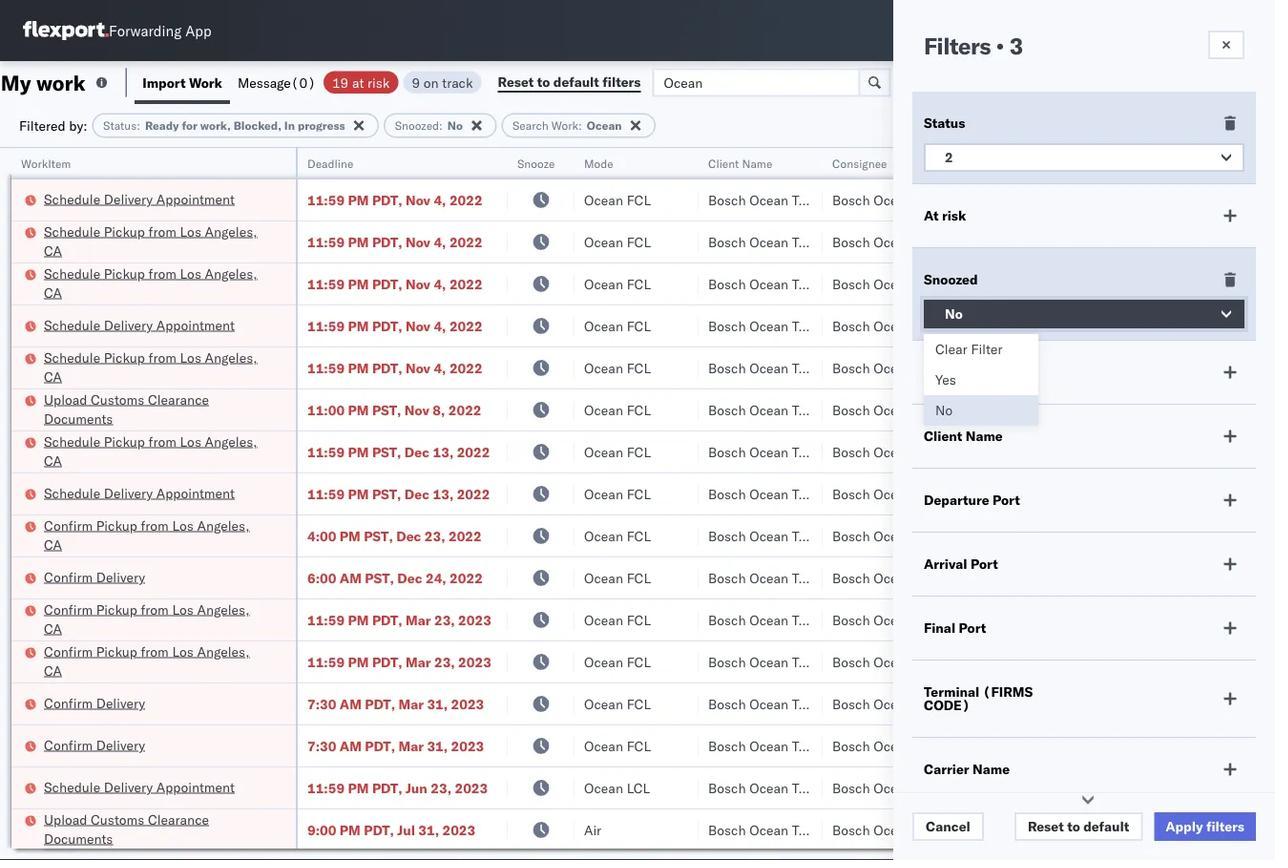 Task type: describe. For each thing, give the bounding box(es) containing it.
ocean fcl for confirm pickup from los angeles, ca button corresponding to flex-1846748
[[584, 653, 651, 670]]

11:00
[[307, 401, 345, 418]]

flex-1846748 for schedule pickup from los angeles, ca
[[1054, 233, 1153, 250]]

port for final port
[[959, 620, 986, 636]]

3 flex- from the top
[[1054, 317, 1095, 334]]

filters • 3
[[924, 32, 1023, 60]]

message (0)
[[238, 74, 316, 91]]

3 ca from the top
[[44, 368, 62, 385]]

progress
[[298, 118, 345, 133]]

1 horizontal spatial risk
[[942, 207, 966, 224]]

3 schedule pickup from los angeles, ca button from the top
[[44, 348, 271, 388]]

2 13, from the top
[[433, 485, 454, 502]]

6 confirm from the top
[[44, 736, 93, 753]]

confirm delivery for second confirm delivery button from the bottom
[[44, 694, 145, 711]]

flex id button
[[1014, 152, 1147, 171]]

default for reset to default
[[1084, 818, 1129, 835]]

4 11:59 pm pdt, nov 4, 2022 from the top
[[307, 317, 483, 334]]

resize handle column header for client name
[[800, 148, 823, 860]]

1 11:59 from the top
[[307, 191, 345, 208]]

workitem
[[21, 156, 71, 170]]

1 flex-1846748 from the top
[[1054, 191, 1153, 208]]

no button
[[924, 300, 1245, 328]]

5 ceau7522281,  from the top
[[1176, 359, 1275, 376]]

port for departure port
[[993, 492, 1020, 508]]

upload customs clearance documents button for 9:00 pm pdt, jul 31, 2023
[[44, 810, 271, 850]]

reset to default
[[1028, 818, 1129, 835]]

ocean fcl for 1st "schedule pickup from los angeles, ca" button
[[584, 233, 651, 250]]

2 ceau7522281, from the top
[[1176, 233, 1274, 250]]

arrival port
[[924, 556, 998, 572]]

(firms
[[983, 683, 1033, 700]]

1 flex- from the top
[[1054, 191, 1095, 208]]

flex-2269938
[[1054, 821, 1153, 838]]

by:
[[69, 117, 87, 134]]

at
[[924, 207, 939, 224]]

pickup for confirm pickup from los angeles, ca button related to flex-1889466
[[96, 517, 137, 534]]

pickup for confirm pickup from los angeles, ca button corresponding to flex-1846748
[[96, 643, 137, 660]]

7:30 am pdt, mar 31, 2023 for first confirm delivery button from the bottom
[[307, 737, 484, 754]]

5 confirm from the top
[[44, 694, 93, 711]]

4 ceau7522281,  from the top
[[1176, 317, 1275, 334]]

9 11:59 from the top
[[307, 653, 345, 670]]

9
[[412, 74, 420, 91]]

2 schedule delivery appointment button from the top
[[44, 315, 235, 336]]

19 at risk
[[332, 74, 390, 91]]

schedule delivery appointment for 3rd the schedule delivery appointment link from the bottom of the page
[[44, 316, 235, 333]]

filters
[[924, 32, 991, 60]]

ocean fcl for 4th "schedule pickup from los angeles, ca" button from the top
[[584, 443, 651, 460]]

cancel
[[926, 818, 971, 835]]

flex id
[[1023, 156, 1059, 170]]

3 : from the left
[[578, 118, 582, 133]]

23, for flex-1889328
[[431, 779, 451, 796]]

confirm delivery link for first confirm delivery button
[[44, 567, 145, 587]]

filter
[[971, 341, 1003, 357]]

5 ca from the top
[[44, 536, 62, 553]]

6 ocean fcl from the top
[[584, 401, 651, 418]]

container
[[1176, 148, 1227, 163]]

0 vertical spatial 31,
[[427, 695, 448, 712]]

confirm delivery link for first confirm delivery button from the bottom
[[44, 735, 145, 755]]

os button
[[1208, 9, 1252, 53]]

9 on track
[[412, 74, 473, 91]]

1 vertical spatial name
[[966, 428, 1003, 444]]

flex-1846748 for confirm delivery
[[1054, 737, 1153, 754]]

work for import
[[189, 74, 222, 91]]

31, for flex-1846748
[[427, 737, 448, 754]]

os
[[1221, 23, 1240, 38]]

2269938
[[1095, 821, 1153, 838]]

fcl for confirm pickup from los angeles, ca button related to flex-1889466
[[627, 527, 651, 544]]

schedule delivery appointment for 3rd the schedule delivery appointment link from the top of the page
[[44, 484, 235, 501]]

message
[[238, 74, 291, 91]]

lhuu7894563, for confirm delivery
[[1176, 569, 1275, 586]]

1889466
[[1095, 527, 1153, 544]]

0 vertical spatial no
[[448, 118, 463, 133]]

work for search
[[552, 118, 578, 133]]

resize handle column header for workitem
[[273, 148, 296, 860]]

1889328
[[1095, 779, 1153, 796]]

2 confirm pickup from los angeles, ca link from the top
[[44, 600, 271, 638]]

1 confirm delivery button from the top
[[44, 567, 145, 588]]

terminal
[[924, 683, 980, 700]]

4 flex- from the top
[[1054, 401, 1095, 418]]

for
[[182, 118, 197, 133]]

2 lhuu7894563,  from the top
[[1176, 485, 1275, 502]]

2 schedule pickup from los angeles, ca button from the top
[[44, 264, 271, 304]]

appointment for 4th the schedule delivery appointment link from the top of the page
[[156, 778, 235, 795]]

upload for 9:00 pm pdt, jul 31, 2023
[[44, 811, 87, 828]]

8 ceau7522281,  from the top
[[1176, 653, 1275, 670]]

apply
[[1166, 818, 1203, 835]]

Search Work text field
[[652, 68, 861, 97]]

10 ceau7522281, from the top
[[1176, 737, 1274, 754]]

client name button
[[699, 152, 804, 171]]

luuu1000003
[[1176, 779, 1270, 796]]

fcl for second "schedule pickup from los angeles, ca" button
[[627, 275, 651, 292]]

code)
[[924, 697, 970, 714]]

3 confirm from the top
[[44, 601, 93, 618]]

status for status : ready for work, blocked, in progress
[[103, 118, 137, 133]]

1 ocean fcl from the top
[[584, 191, 651, 208]]

flex-1889328
[[1054, 779, 1153, 796]]

11:59 pm pdt, mar 23, 2023 for second confirm pickup from los angeles, ca button from the bottom
[[307, 611, 491, 628]]

1 vertical spatial client
[[924, 428, 962, 444]]

2023 for confirm pickup from los angeles, ca button corresponding to flex-1846748
[[458, 653, 491, 670]]

•
[[996, 32, 1004, 60]]

4 fcl from the top
[[627, 317, 651, 334]]

4 ca from the top
[[44, 452, 62, 469]]

4, for 3rd "schedule pickup from los angeles, ca" button from the top
[[434, 359, 446, 376]]

1 schedule from the top
[[44, 190, 100, 207]]

1 ceau7522281,  from the top
[[1176, 191, 1275, 208]]

no inside button
[[945, 305, 963, 322]]

: for snoozed
[[439, 118, 443, 133]]

8 resize handle column header from the left
[[1241, 148, 1264, 860]]

los for second "schedule pickup from los angeles, ca" button
[[180, 265, 201, 282]]

los for second confirm pickup from los angeles, ca button from the bottom
[[172, 601, 194, 618]]

3 confirm delivery button from the top
[[44, 735, 145, 756]]

24,
[[426, 569, 446, 586]]

3 schedule from the top
[[44, 265, 100, 282]]

5 11:59 from the top
[[307, 359, 345, 376]]

file exception
[[968, 74, 1057, 91]]

2 ca from the top
[[44, 284, 62, 301]]

ocean fcl for second confirm delivery button from the bottom
[[584, 695, 651, 712]]

3 resize handle column header from the left
[[552, 148, 575, 860]]

6 11:59 from the top
[[307, 443, 345, 460]]

pst, up 4:00 pm pst, dec 23, 2022
[[372, 485, 401, 502]]

4:00 pm pst, dec 23, 2022
[[307, 527, 482, 544]]

(0)
[[291, 74, 316, 91]]

7:30 for first confirm delivery button from the bottom
[[307, 737, 336, 754]]

4 schedule from the top
[[44, 316, 100, 333]]

confirm pickup from los angeles, ca for flex-1846748
[[44, 643, 250, 679]]

schedule pickup from los angeles, ca for 1st "schedule pickup from los angeles, ca" button
[[44, 223, 257, 259]]

documents for 9:00 pm pdt, jul 31, 2023
[[44, 830, 113, 847]]

10 ceau7522281,  from the top
[[1176, 737, 1275, 754]]

4, for second "schedule pickup from los angeles, ca" button
[[434, 275, 446, 292]]

31, for flex-2269938
[[418, 821, 439, 838]]

snoozed for snoozed
[[924, 271, 978, 288]]

5 11:59 pm pdt, nov 4, 2022 from the top
[[307, 359, 483, 376]]

confirm pickup from los angeles, ca button for flex-1846748
[[44, 642, 271, 682]]

2 schedule delivery appointment link from the top
[[44, 315, 235, 335]]

upload customs clearance documents for 11:00 pm pst, nov 8, 2022
[[44, 391, 209, 427]]

consignee button
[[823, 152, 995, 171]]

numbers
[[1176, 164, 1223, 178]]

my work
[[1, 69, 86, 95]]

1 4, from the top
[[434, 191, 446, 208]]

pickup for second "schedule pickup from los angeles, ca" button
[[104, 265, 145, 282]]

3 schedule delivery appointment button from the top
[[44, 483, 235, 504]]

container numbers button
[[1166, 144, 1271, 179]]

9 ceau7522281,  from the top
[[1176, 695, 1275, 712]]

3 1846748 from the top
[[1095, 317, 1153, 334]]

departure
[[924, 492, 990, 508]]

4, for 1st "schedule pickup from los angeles, ca" button
[[434, 233, 446, 250]]

track
[[442, 74, 473, 91]]

8 flex- from the top
[[1054, 779, 1095, 796]]

6:00 am pst, dec 24, 2022
[[307, 569, 483, 586]]

fcl for first confirm delivery button
[[627, 569, 651, 586]]

2 confirm from the top
[[44, 568, 93, 585]]

schedule pickup from los angeles, ca for 3rd "schedule pickup from los angeles, ca" button from the top
[[44, 349, 257, 385]]

cancel button
[[913, 812, 984, 841]]

3 ceau7522281,  from the top
[[1176, 275, 1275, 292]]

dec for confirm delivery
[[397, 569, 422, 586]]

resize handle column header for deadline
[[485, 148, 508, 860]]

7 ca from the top
[[44, 662, 62, 679]]

2 lhuu7894563, from the top
[[1176, 485, 1275, 502]]

pickup for second confirm pickup from los angeles, ca button from the bottom
[[96, 601, 137, 618]]

confirm delivery for first confirm delivery button from the bottom
[[44, 736, 145, 753]]

fcl for 3rd "schedule pickup from los angeles, ca" button from the top
[[627, 359, 651, 376]]

mode inside button
[[584, 156, 614, 170]]

3 11:59 from the top
[[307, 275, 345, 292]]

deadline
[[307, 156, 354, 170]]

work,
[[200, 118, 231, 133]]

1846748 for confirm delivery
[[1095, 737, 1153, 754]]

blocked,
[[234, 118, 281, 133]]

clear
[[935, 341, 968, 357]]

6 ceau7522281,  from the top
[[1176, 401, 1275, 418]]

los for confirm pickup from los angeles, ca button corresponding to flex-1846748
[[172, 643, 194, 660]]

at risk
[[924, 207, 966, 224]]

snoozed : no
[[395, 118, 463, 133]]

1846748 for schedule pickup from los angeles, ca
[[1095, 233, 1153, 250]]

clear filter
[[935, 341, 1003, 357]]

2 11:59 pm pst, dec 13, 2022 from the top
[[307, 485, 490, 502]]

file
[[968, 74, 992, 91]]

6 ceau7522281, from the top
[[1176, 401, 1274, 418]]

upload customs clearance documents link for 11:00
[[44, 390, 271, 428]]

fcl for confirm pickup from los angeles, ca button corresponding to flex-1846748
[[627, 653, 651, 670]]

ocean fcl for second "schedule pickup from los angeles, ca" button
[[584, 275, 651, 292]]

yes
[[935, 371, 956, 388]]

client name inside button
[[708, 156, 773, 170]]

8 schedule from the top
[[44, 778, 100, 795]]

resize handle column header for flex id
[[1144, 148, 1166, 860]]

1 11:59 pm pdt, nov 4, 2022 from the top
[[307, 191, 483, 208]]

4 11:59 from the top
[[307, 317, 345, 334]]

1 1846748 from the top
[[1095, 191, 1153, 208]]

4 ceau7522281, from the top
[[1176, 317, 1274, 334]]

app
[[185, 21, 212, 40]]

3 11:59 pm pdt, nov 4, 2022 from the top
[[307, 275, 483, 292]]

actions
[[1218, 156, 1258, 170]]

batch action
[[1187, 74, 1270, 91]]

1 ca from the top
[[44, 242, 62, 259]]

jul
[[397, 821, 415, 838]]

fcl for second confirm delivery button from the bottom
[[627, 695, 651, 712]]

search
[[512, 118, 549, 133]]

10 11:59 from the top
[[307, 779, 345, 796]]

2 confirm pickup from los angeles, ca from the top
[[44, 601, 250, 637]]

apply filters
[[1166, 818, 1245, 835]]

default for reset to default filters
[[553, 74, 599, 90]]

departure port
[[924, 492, 1020, 508]]

7 ceau7522281,  from the top
[[1176, 611, 1275, 628]]

import work button
[[135, 61, 230, 104]]

reset for reset to default filters
[[498, 74, 534, 90]]

schedule pickup from los angeles, ca link for 3rd "schedule pickup from los angeles, ca" button from the top
[[44, 348, 271, 386]]

5 flex- from the top
[[1054, 527, 1095, 544]]

import work
[[142, 74, 222, 91]]

action
[[1228, 74, 1270, 91]]

1 confirm from the top
[[44, 517, 93, 534]]

4 confirm from the top
[[44, 643, 93, 660]]

9 ceau7522281, from the top
[[1176, 695, 1274, 712]]

exception
[[995, 74, 1057, 91]]

snooze
[[517, 156, 555, 170]]

6 ca from the top
[[44, 620, 62, 637]]

carrier
[[924, 761, 969, 777]]

2 schedule from the top
[[44, 223, 100, 240]]

4 schedule delivery appointment link from the top
[[44, 777, 235, 797]]

9:00
[[307, 821, 336, 838]]

confirm delivery link for second confirm delivery button from the bottom
[[44, 693, 145, 713]]

4 ocean fcl from the top
[[584, 317, 651, 334]]

reset to default button
[[1015, 812, 1143, 841]]

7 ceau7522281, from the top
[[1176, 611, 1274, 628]]

2 confirm delivery button from the top
[[44, 693, 145, 714]]

ready
[[145, 118, 179, 133]]

pickup for 1st "schedule pickup from los angeles, ca" button
[[104, 223, 145, 240]]

8,
[[433, 401, 445, 418]]

confirm pickup from los angeles, ca link for flex-1846748
[[44, 642, 271, 680]]



Task type: vqa. For each thing, say whether or not it's contained in the screenshot.
7:30 associated with second Confirm Delivery link
yes



Task type: locate. For each thing, give the bounding box(es) containing it.
risk
[[368, 74, 390, 91], [942, 207, 966, 224]]

0 horizontal spatial work
[[189, 74, 222, 91]]

list box
[[924, 334, 1039, 426]]

fcl for 1st "schedule pickup from los angeles, ca" button
[[627, 233, 651, 250]]

forwarding app link
[[23, 21, 212, 40]]

1 schedule delivery appointment button from the top
[[44, 189, 235, 210]]

: down 9 on track
[[439, 118, 443, 133]]

2 upload customs clearance documents button from the top
[[44, 810, 271, 850]]

los
[[180, 223, 201, 240], [180, 265, 201, 282], [180, 349, 201, 366], [180, 433, 201, 450], [172, 517, 194, 534], [172, 601, 194, 618], [172, 643, 194, 660]]

terminal (firms code)
[[924, 683, 1033, 714]]

1 vertical spatial confirm pickup from los angeles, ca link
[[44, 600, 271, 638]]

los for 4th "schedule pickup from los angeles, ca" button from the top
[[180, 433, 201, 450]]

1 horizontal spatial :
[[439, 118, 443, 133]]

flexport. image
[[23, 21, 109, 40]]

14 fcl from the top
[[627, 737, 651, 754]]

12 ocean fcl from the top
[[584, 653, 651, 670]]

0 horizontal spatial client name
[[708, 156, 773, 170]]

4 lhuu7894563, from the top
[[1176, 569, 1275, 586]]

name right carrier
[[973, 761, 1010, 777]]

4 schedule pickup from los angeles, ca button from the top
[[44, 432, 271, 472]]

am for second confirm delivery button from the bottom
[[340, 695, 362, 712]]

3 ceau7522281, from the top
[[1176, 275, 1274, 292]]

0 vertical spatial client
[[708, 156, 739, 170]]

air
[[584, 821, 602, 838]]

1 vertical spatial risk
[[942, 207, 966, 224]]

dec for schedule pickup from los angeles, ca
[[405, 443, 430, 460]]

2 flex-1846748 from the top
[[1054, 233, 1153, 250]]

lhuu7894563, for confirm pickup from los angeles, ca
[[1176, 527, 1275, 544]]

final port
[[924, 620, 986, 636]]

to inside button
[[537, 74, 550, 90]]

1 vertical spatial 11:59 pm pst, dec 13, 2022
[[307, 485, 490, 502]]

13 fcl from the top
[[627, 695, 651, 712]]

pst, for confirm delivery
[[365, 569, 394, 586]]

1 vertical spatial confirm pickup from los angeles, ca
[[44, 601, 250, 637]]

1 vertical spatial filters
[[1206, 818, 1245, 835]]

1 schedule delivery appointment link from the top
[[44, 189, 235, 209]]

confirm pickup from los angeles, ca for flex-1889466
[[44, 517, 250, 553]]

snoozed up "deadline" button
[[395, 118, 439, 133]]

to for reset to default filters
[[537, 74, 550, 90]]

2 vertical spatial no
[[935, 402, 953, 419]]

fcl
[[627, 191, 651, 208], [627, 233, 651, 250], [627, 275, 651, 292], [627, 317, 651, 334], [627, 359, 651, 376], [627, 401, 651, 418], [627, 443, 651, 460], [627, 485, 651, 502], [627, 527, 651, 544], [627, 569, 651, 586], [627, 611, 651, 628], [627, 653, 651, 670], [627, 695, 651, 712], [627, 737, 651, 754]]

pst, left "8,"
[[372, 401, 401, 418]]

name inside button
[[742, 156, 773, 170]]

0 horizontal spatial snoozed
[[395, 118, 439, 133]]

client name down yes on the right top of the page
[[924, 428, 1003, 444]]

2 fcl from the top
[[627, 233, 651, 250]]

ocean fcl for confirm pickup from los angeles, ca button related to flex-1889466
[[584, 527, 651, 544]]

2 button
[[924, 143, 1245, 172]]

status right the by:
[[103, 118, 137, 133]]

1 vertical spatial customs
[[91, 811, 144, 828]]

4 lhuu7894563,  from the top
[[1176, 569, 1275, 586]]

appointment for fourth the schedule delivery appointment link from the bottom
[[156, 190, 235, 207]]

to for reset to default
[[1067, 818, 1080, 835]]

my
[[1, 69, 31, 95]]

customs for 11:00 pm pst, nov 8, 2022
[[91, 391, 144, 408]]

1 vertical spatial mode
[[924, 364, 960, 380]]

3 lhuu7894563,  from the top
[[1176, 527, 1275, 544]]

6 flex- from the top
[[1054, 653, 1095, 670]]

14 ocean fcl from the top
[[584, 737, 651, 754]]

schedule delivery appointment for 4th the schedule delivery appointment link from the top of the page
[[44, 778, 235, 795]]

3 schedule pickup from los angeles, ca from the top
[[44, 349, 257, 385]]

0 horizontal spatial default
[[553, 74, 599, 90]]

flex-1889466
[[1054, 527, 1153, 544]]

2 vertical spatial confirm pickup from los angeles, ca link
[[44, 642, 271, 680]]

no
[[448, 118, 463, 133], [945, 305, 963, 322], [935, 402, 953, 419]]

port right arrival
[[971, 556, 998, 572]]

1 documents from the top
[[44, 410, 113, 427]]

1 horizontal spatial client
[[924, 428, 962, 444]]

work
[[36, 69, 86, 95]]

dec down 11:00 pm pst, nov 8, 2022
[[405, 443, 430, 460]]

12 fcl from the top
[[627, 653, 651, 670]]

7 ocean fcl from the top
[[584, 443, 651, 460]]

1 horizontal spatial reset
[[1028, 818, 1064, 835]]

5 fcl from the top
[[627, 359, 651, 376]]

mode
[[584, 156, 614, 170], [924, 364, 960, 380]]

1 lhuu7894563, from the top
[[1176, 443, 1275, 460]]

list box containing clear filter
[[924, 334, 1039, 426]]

0 vertical spatial 7:30 am pdt, mar 31, 2023
[[307, 695, 484, 712]]

0 vertical spatial snoozed
[[395, 118, 439, 133]]

1 vertical spatial 13,
[[433, 485, 454, 502]]

default inside button
[[553, 74, 599, 90]]

2023 for second confirm delivery button from the bottom
[[451, 695, 484, 712]]

5 4, from the top
[[434, 359, 446, 376]]

schedule delivery appointment
[[44, 190, 235, 207], [44, 316, 235, 333], [44, 484, 235, 501], [44, 778, 235, 795]]

1 clearance from the top
[[148, 391, 209, 408]]

los for confirm pickup from los angeles, ca button related to flex-1889466
[[172, 517, 194, 534]]

0 vertical spatial 13,
[[433, 443, 454, 460]]

0 vertical spatial upload customs clearance documents button
[[44, 390, 271, 430]]

4 resize handle column header from the left
[[676, 148, 699, 860]]

client inside button
[[708, 156, 739, 170]]

3 confirm pickup from los angeles, ca from the top
[[44, 643, 250, 679]]

clearance
[[148, 391, 209, 408], [148, 811, 209, 828]]

1 vertical spatial 31,
[[427, 737, 448, 754]]

reset inside button
[[1028, 818, 1064, 835]]

upload customs clearance documents for 9:00 pm pdt, jul 31, 2023
[[44, 811, 209, 847]]

11:59 pm pst, dec 13, 2022
[[307, 443, 490, 460], [307, 485, 490, 502]]

0 vertical spatial confirm delivery
[[44, 568, 145, 585]]

flex-1846748 for confirm pickup from los angeles, ca
[[1054, 653, 1153, 670]]

8 ocean fcl from the top
[[584, 485, 651, 502]]

reset for reset to default
[[1028, 818, 1064, 835]]

dec up 4:00 pm pst, dec 23, 2022
[[405, 485, 430, 502]]

1 vertical spatial confirm delivery button
[[44, 693, 145, 714]]

snoozed down at risk
[[924, 271, 978, 288]]

11:59 pm pdt, nov 4, 2022
[[307, 191, 483, 208], [307, 233, 483, 250], [307, 275, 483, 292], [307, 317, 483, 334], [307, 359, 483, 376]]

0 vertical spatial default
[[553, 74, 599, 90]]

2 vertical spatial am
[[340, 737, 362, 754]]

1 upload customs clearance documents link from the top
[[44, 390, 271, 428]]

9 fcl from the top
[[627, 527, 651, 544]]

1 vertical spatial documents
[[44, 830, 113, 847]]

0 horizontal spatial status
[[103, 118, 137, 133]]

1 customs from the top
[[91, 391, 144, 408]]

2 vertical spatial confirm pickup from los angeles, ca button
[[44, 642, 271, 682]]

0 vertical spatial customs
[[91, 391, 144, 408]]

reset down flex-1889328
[[1028, 818, 1064, 835]]

ca
[[44, 242, 62, 259], [44, 284, 62, 301], [44, 368, 62, 385], [44, 452, 62, 469], [44, 536, 62, 553], [44, 620, 62, 637], [44, 662, 62, 679]]

client down search work text box
[[708, 156, 739, 170]]

schedule pickup from los angeles, ca button
[[44, 222, 271, 262], [44, 264, 271, 304], [44, 348, 271, 388], [44, 432, 271, 472]]

no inside list box
[[935, 402, 953, 419]]

1 13, from the top
[[433, 443, 454, 460]]

lhuu7894563,  for confirm delivery
[[1176, 569, 1275, 586]]

9:00 pm pdt, jul 31, 2023
[[307, 821, 476, 838]]

to down flex-1889328
[[1067, 818, 1080, 835]]

4:00
[[307, 527, 336, 544]]

7 11:59 from the top
[[307, 485, 345, 502]]

resize handle column header
[[273, 148, 296, 860], [485, 148, 508, 860], [552, 148, 575, 860], [676, 148, 699, 860], [800, 148, 823, 860], [991, 148, 1014, 860], [1144, 148, 1166, 860], [1241, 148, 1264, 860]]

jun
[[406, 779, 427, 796]]

11 ocean fcl from the top
[[584, 611, 651, 628]]

filters down luuu1000003
[[1206, 818, 1245, 835]]

1 vertical spatial 7:30 am pdt, mar 31, 2023
[[307, 737, 484, 754]]

2 vertical spatial confirm delivery
[[44, 736, 145, 753]]

23, for flex-1889466
[[425, 527, 445, 544]]

0 vertical spatial client name
[[708, 156, 773, 170]]

mode down the clear
[[924, 364, 960, 380]]

0 vertical spatial confirm pickup from los angeles, ca
[[44, 517, 250, 553]]

1 11:59 pm pdt, mar 23, 2023 from the top
[[307, 611, 491, 628]]

2 am from the top
[[340, 695, 362, 712]]

1 vertical spatial am
[[340, 695, 362, 712]]

fcl for first confirm delivery button from the bottom
[[627, 737, 651, 754]]

schedule pickup from los angeles, ca link for 1st "schedule pickup from los angeles, ca" button
[[44, 222, 271, 260]]

port right 'departure'
[[993, 492, 1020, 508]]

forwarding
[[109, 21, 182, 40]]

schedule delivery appointment for fourth the schedule delivery appointment link from the bottom
[[44, 190, 235, 207]]

2 confirm pickup from los angeles, ca button from the top
[[44, 600, 271, 640]]

ocean fcl for second confirm pickup from los angeles, ca button from the bottom
[[584, 611, 651, 628]]

ocean
[[587, 118, 622, 133], [584, 191, 623, 208], [750, 191, 789, 208], [874, 191, 913, 208], [584, 233, 623, 250], [750, 233, 789, 250], [874, 233, 913, 250], [584, 275, 623, 292], [750, 275, 789, 292], [874, 275, 913, 292], [584, 317, 623, 334], [750, 317, 789, 334], [874, 317, 913, 334], [584, 359, 623, 376], [750, 359, 789, 376], [874, 359, 913, 376], [584, 401, 623, 418], [750, 401, 789, 418], [874, 401, 913, 418], [584, 443, 623, 460], [750, 443, 789, 460], [874, 443, 913, 460], [584, 485, 623, 502], [750, 485, 789, 502], [874, 485, 913, 502], [584, 527, 623, 544], [750, 527, 789, 544], [874, 527, 913, 544], [584, 569, 623, 586], [750, 569, 789, 586], [874, 569, 913, 586], [584, 611, 623, 628], [750, 611, 789, 628], [874, 611, 913, 628], [584, 653, 623, 670], [750, 653, 789, 670], [874, 653, 913, 670], [584, 695, 623, 712], [750, 695, 789, 712], [874, 695, 913, 712], [584, 737, 623, 754], [750, 737, 789, 754], [874, 737, 913, 754], [584, 779, 623, 796], [750, 779, 789, 796], [874, 779, 913, 796], [750, 821, 789, 838], [874, 821, 913, 838]]

resize handle column header for consignee
[[991, 148, 1014, 860]]

confirm pickup from los angeles, ca button
[[44, 516, 271, 556], [44, 600, 271, 640], [44, 642, 271, 682]]

1 vertical spatial clearance
[[148, 811, 209, 828]]

1 horizontal spatial work
[[552, 118, 578, 133]]

: down reset to default filters button
[[578, 118, 582, 133]]

lhuu7894563, for schedule pickup from los angeles, ca
[[1176, 443, 1275, 460]]

0 vertical spatial clearance
[[148, 391, 209, 408]]

1 11:59 pm pst, dec 13, 2022 from the top
[[307, 443, 490, 460]]

0 vertical spatial name
[[742, 156, 773, 170]]

0 vertical spatial filters
[[603, 74, 641, 90]]

schedule pickup from los angeles, ca for 4th "schedule pickup from los angeles, ca" button from the top
[[44, 433, 257, 469]]

7:30 for second confirm delivery button from the bottom
[[307, 695, 336, 712]]

1 horizontal spatial default
[[1084, 818, 1129, 835]]

pickup
[[104, 223, 145, 240], [104, 265, 145, 282], [104, 349, 145, 366], [104, 433, 145, 450], [96, 517, 137, 534], [96, 601, 137, 618], [96, 643, 137, 660]]

23,
[[425, 527, 445, 544], [434, 611, 455, 628], [434, 653, 455, 670], [431, 779, 451, 796]]

reset to default filters
[[498, 74, 641, 90]]

final
[[924, 620, 956, 636]]

1 vertical spatial 11:59 pm pdt, mar 23, 2023
[[307, 653, 491, 670]]

port right the final
[[959, 620, 986, 636]]

1 vertical spatial confirm delivery
[[44, 694, 145, 711]]

Search Shipments (/) text field
[[910, 16, 1094, 45]]

1 schedule pickup from los angeles, ca button from the top
[[44, 222, 271, 262]]

default inside button
[[1084, 818, 1129, 835]]

2 appointment from the top
[[156, 316, 235, 333]]

flex
[[1023, 156, 1045, 170]]

client name down search work text box
[[708, 156, 773, 170]]

carrier name
[[924, 761, 1010, 777]]

8 11:59 from the top
[[307, 611, 345, 628]]

7:30
[[307, 695, 336, 712], [307, 737, 336, 754]]

11:59 pm pst, dec 13, 2022 down 11:00 pm pst, nov 8, 2022
[[307, 443, 490, 460]]

0 vertical spatial 11:59 pm pdt, mar 23, 2023
[[307, 611, 491, 628]]

schedule delivery appointment button
[[44, 189, 235, 210], [44, 315, 235, 336], [44, 483, 235, 504], [44, 777, 235, 798]]

confirm delivery for first confirm delivery button
[[44, 568, 145, 585]]

1 vertical spatial snoozed
[[924, 271, 978, 288]]

to inside button
[[1067, 818, 1080, 835]]

flex-1846748 button
[[1023, 187, 1157, 213], [1023, 187, 1157, 213], [1023, 229, 1157, 255], [1023, 229, 1157, 255], [1023, 313, 1157, 339], [1023, 313, 1157, 339], [1023, 397, 1157, 423], [1023, 397, 1157, 423], [1023, 649, 1157, 675], [1023, 649, 1157, 675], [1023, 733, 1157, 759], [1023, 733, 1157, 759]]

filtered by:
[[19, 117, 87, 134]]

reset inside button
[[498, 74, 534, 90]]

11:59 pm pdt, jun 23, 2023
[[307, 779, 488, 796]]

9 flex- from the top
[[1054, 821, 1095, 838]]

lhuu7894563,  for schedule pickup from los angeles, ca
[[1176, 443, 1275, 460]]

5 schedule from the top
[[44, 349, 100, 366]]

1 vertical spatial work
[[552, 118, 578, 133]]

3 confirm delivery link from the top
[[44, 735, 145, 755]]

workitem button
[[11, 152, 277, 171]]

2022
[[450, 191, 483, 208], [450, 233, 483, 250], [450, 275, 483, 292], [450, 317, 483, 334], [450, 359, 483, 376], [448, 401, 482, 418], [457, 443, 490, 460], [457, 485, 490, 502], [449, 527, 482, 544], [450, 569, 483, 586]]

fcl for second confirm pickup from los angeles, ca button from the bottom
[[627, 611, 651, 628]]

1846748 for upload customs clearance documents
[[1095, 401, 1153, 418]]

7 flex- from the top
[[1054, 737, 1095, 754]]

11:00 pm pst, nov 8, 2022
[[307, 401, 482, 418]]

0 horizontal spatial reset
[[498, 74, 534, 90]]

mode down search work : ocean
[[584, 156, 614, 170]]

2 flex- from the top
[[1054, 233, 1095, 250]]

search work : ocean
[[512, 118, 622, 133]]

2
[[945, 149, 953, 166]]

0 horizontal spatial risk
[[368, 74, 390, 91]]

nov
[[406, 191, 430, 208], [406, 233, 430, 250], [406, 275, 430, 292], [406, 317, 430, 334], [406, 359, 430, 376], [405, 401, 429, 418]]

mode button
[[575, 152, 680, 171]]

bosch ocean test
[[708, 191, 817, 208], [832, 191, 941, 208], [708, 233, 817, 250], [832, 233, 941, 250], [708, 275, 817, 292], [832, 275, 941, 292], [708, 317, 817, 334], [832, 317, 941, 334], [708, 359, 817, 376], [832, 359, 941, 376], [708, 401, 817, 418], [832, 401, 941, 418], [708, 443, 817, 460], [832, 443, 941, 460], [708, 485, 817, 502], [832, 485, 941, 502], [708, 527, 817, 544], [832, 527, 941, 544], [708, 569, 817, 586], [832, 569, 941, 586], [708, 611, 817, 628], [832, 611, 941, 628], [708, 653, 817, 670], [832, 653, 941, 670], [708, 695, 817, 712], [832, 695, 941, 712], [708, 737, 817, 754], [832, 737, 941, 754], [708, 779, 817, 796], [832, 779, 941, 796], [708, 821, 817, 838], [832, 821, 941, 838]]

1846748 for confirm pickup from los angeles, ca
[[1095, 653, 1153, 670]]

11:59 pm pst, dec 13, 2022 up 4:00 pm pst, dec 23, 2022
[[307, 485, 490, 502]]

0 horizontal spatial filters
[[603, 74, 641, 90]]

1 am from the top
[[340, 569, 362, 586]]

2 11:59 from the top
[[307, 233, 345, 250]]

0 vertical spatial work
[[189, 74, 222, 91]]

19
[[332, 74, 349, 91]]

7:30 am pdt, mar 31, 2023 for second confirm delivery button from the bottom
[[307, 695, 484, 712]]

0 vertical spatial upload customs clearance documents link
[[44, 390, 271, 428]]

port
[[993, 492, 1020, 508], [971, 556, 998, 572], [959, 620, 986, 636]]

1 vertical spatial default
[[1084, 818, 1129, 835]]

2 7:30 am pdt, mar 31, 2023 from the top
[[307, 737, 484, 754]]

6:00
[[307, 569, 336, 586]]

port for arrival port
[[971, 556, 998, 572]]

status : ready for work, blocked, in progress
[[103, 118, 345, 133]]

1 confirm pickup from los angeles, ca button from the top
[[44, 516, 271, 556]]

1 vertical spatial upload
[[44, 811, 87, 828]]

pst, down 11:00 pm pst, nov 8, 2022
[[372, 443, 401, 460]]

1 ceau7522281, from the top
[[1176, 191, 1274, 208]]

1 horizontal spatial filters
[[1206, 818, 1245, 835]]

0 vertical spatial confirm pickup from los angeles, ca link
[[44, 516, 271, 554]]

2 vertical spatial confirm delivery link
[[44, 735, 145, 755]]

pst, up 6:00 am pst, dec 24, 2022
[[364, 527, 393, 544]]

1 horizontal spatial mode
[[924, 364, 960, 380]]

reset to default filters button
[[486, 68, 652, 97]]

2 11:59 pm pdt, nov 4, 2022 from the top
[[307, 233, 483, 250]]

0 vertical spatial risk
[[368, 74, 390, 91]]

1 vertical spatial upload customs clearance documents link
[[44, 810, 271, 848]]

0 vertical spatial am
[[340, 569, 362, 586]]

4 4, from the top
[[434, 317, 446, 334]]

schedule pickup from los angeles, ca link for second "schedule pickup from los angeles, ca" button
[[44, 264, 271, 302]]

2 vertical spatial 31,
[[418, 821, 439, 838]]

upload
[[44, 391, 87, 408], [44, 811, 87, 828]]

11 fcl from the top
[[627, 611, 651, 628]]

pickup for 3rd "schedule pickup from los angeles, ca" button from the top
[[104, 349, 145, 366]]

pst, down 4:00 pm pst, dec 23, 2022
[[365, 569, 394, 586]]

1 confirm pickup from los angeles, ca link from the top
[[44, 516, 271, 554]]

schedule pickup from los angeles, ca link for 4th "schedule pickup from los angeles, ca" button from the top
[[44, 432, 271, 470]]

1 horizontal spatial status
[[924, 115, 965, 131]]

pst, for upload customs clearance documents
[[372, 401, 401, 418]]

0 vertical spatial port
[[993, 492, 1020, 508]]

upload customs clearance documents link for 9:00
[[44, 810, 271, 848]]

2 clearance from the top
[[148, 811, 209, 828]]

0 vertical spatial 11:59 pm pst, dec 13, 2022
[[307, 443, 490, 460]]

8 ceau7522281, from the top
[[1176, 653, 1274, 670]]

pst, for schedule pickup from los angeles, ca
[[372, 443, 401, 460]]

4 schedule delivery appointment button from the top
[[44, 777, 235, 798]]

am for first confirm delivery button
[[340, 569, 362, 586]]

1 vertical spatial confirm delivery link
[[44, 693, 145, 713]]

clearance for 11:00 pm pst, nov 8, 2022
[[148, 391, 209, 408]]

los for 3rd "schedule pickup from los angeles, ca" button from the top
[[180, 349, 201, 366]]

flex-2269938 button
[[1023, 817, 1157, 843], [1023, 817, 1157, 843]]

filters up search work : ocean
[[603, 74, 641, 90]]

7:30 am pdt, mar 31, 2023
[[307, 695, 484, 712], [307, 737, 484, 754]]

2 vertical spatial name
[[973, 761, 1010, 777]]

2 1846748 from the top
[[1095, 233, 1153, 250]]

5 ceau7522281, from the top
[[1176, 359, 1274, 376]]

0 vertical spatial to
[[537, 74, 550, 90]]

ocean lcl
[[584, 779, 650, 796]]

2 vertical spatial port
[[959, 620, 986, 636]]

confirm delivery link
[[44, 567, 145, 587], [44, 693, 145, 713], [44, 735, 145, 755]]

6 schedule from the top
[[44, 433, 100, 450]]

1 vertical spatial upload customs clearance documents button
[[44, 810, 271, 850]]

1 schedule pickup from los angeles, ca link from the top
[[44, 222, 271, 260]]

los for 1st "schedule pickup from los angeles, ca" button
[[180, 223, 201, 240]]

schedule pickup from los angeles, ca for second "schedule pickup from los angeles, ca" button
[[44, 265, 257, 301]]

fcl for 4th "schedule pickup from los angeles, ca" button from the top
[[627, 443, 651, 460]]

3 flex-1846748 from the top
[[1054, 317, 1153, 334]]

clearance for 9:00 pm pdt, jul 31, 2023
[[148, 811, 209, 828]]

3 confirm pickup from los angeles, ca button from the top
[[44, 642, 271, 682]]

reset up 'search'
[[498, 74, 534, 90]]

1 vertical spatial port
[[971, 556, 998, 572]]

on
[[424, 74, 439, 91]]

0 horizontal spatial :
[[137, 118, 140, 133]]

dec left 24,
[[397, 569, 422, 586]]

client name
[[708, 156, 773, 170], [924, 428, 1003, 444]]

lcl
[[627, 779, 650, 796]]

4 appointment from the top
[[156, 778, 235, 795]]

4 schedule delivery appointment from the top
[[44, 778, 235, 795]]

10 fcl from the top
[[627, 569, 651, 586]]

2 vertical spatial confirm delivery button
[[44, 735, 145, 756]]

0 vertical spatial documents
[[44, 410, 113, 427]]

import
[[142, 74, 186, 91]]

upload customs clearance documents button for 11:00 pm pst, nov 8, 2022
[[44, 390, 271, 430]]

schedule
[[44, 190, 100, 207], [44, 223, 100, 240], [44, 265, 100, 282], [44, 316, 100, 333], [44, 349, 100, 366], [44, 433, 100, 450], [44, 484, 100, 501], [44, 778, 100, 795]]

0 vertical spatial upload
[[44, 391, 87, 408]]

test
[[792, 191, 817, 208], [916, 191, 941, 208], [792, 233, 817, 250], [916, 233, 941, 250], [792, 275, 817, 292], [916, 275, 941, 292], [792, 317, 817, 334], [916, 317, 941, 334], [792, 359, 817, 376], [916, 359, 941, 376], [792, 401, 817, 418], [916, 401, 941, 418], [792, 443, 817, 460], [916, 443, 941, 460], [792, 485, 817, 502], [916, 485, 941, 502], [792, 527, 817, 544], [916, 527, 941, 544], [792, 569, 817, 586], [916, 569, 941, 586], [792, 611, 817, 628], [916, 611, 941, 628], [792, 653, 817, 670], [916, 653, 941, 670], [792, 695, 817, 712], [916, 695, 941, 712], [792, 737, 817, 754], [916, 737, 941, 754], [792, 779, 817, 796], [916, 779, 941, 796], [792, 821, 817, 838], [916, 821, 941, 838]]

13, down "8,"
[[433, 443, 454, 460]]

work right import
[[189, 74, 222, 91]]

1 horizontal spatial client name
[[924, 428, 1003, 444]]

documents for 11:00 pm pst, nov 8, 2022
[[44, 410, 113, 427]]

flex-
[[1054, 191, 1095, 208], [1054, 233, 1095, 250], [1054, 317, 1095, 334], [1054, 401, 1095, 418], [1054, 527, 1095, 544], [1054, 653, 1095, 670], [1054, 737, 1095, 754], [1054, 779, 1095, 796], [1054, 821, 1095, 838]]

1 vertical spatial confirm pickup from los angeles, ca button
[[44, 600, 271, 640]]

1 7:30 from the top
[[307, 695, 336, 712]]

work right 'search'
[[552, 118, 578, 133]]

risk right "at" at the top of the page
[[942, 207, 966, 224]]

2 confirm delivery link from the top
[[44, 693, 145, 713]]

2 7:30 from the top
[[307, 737, 336, 754]]

1 vertical spatial 7:30
[[307, 737, 336, 754]]

customs for 9:00 pm pdt, jul 31, 2023
[[91, 811, 144, 828]]

2 : from the left
[[439, 118, 443, 133]]

no up the clear
[[945, 305, 963, 322]]

1 vertical spatial reset
[[1028, 818, 1064, 835]]

confirm pickup from los angeles, ca button for flex-1889466
[[44, 516, 271, 556]]

1 lhuu7894563,  from the top
[[1176, 443, 1275, 460]]

client down yes on the right top of the page
[[924, 428, 962, 444]]

0 vertical spatial upload customs clearance documents
[[44, 391, 209, 427]]

batch action button
[[1158, 68, 1275, 97]]

1 vertical spatial upload customs clearance documents
[[44, 811, 209, 847]]

name down search work text box
[[742, 156, 773, 170]]

id
[[1048, 156, 1059, 170]]

1 : from the left
[[137, 118, 140, 133]]

documents
[[44, 410, 113, 427], [44, 830, 113, 847]]

pst, for confirm pickup from los angeles, ca
[[364, 527, 393, 544]]

arrival
[[924, 556, 968, 572]]

5 ocean fcl from the top
[[584, 359, 651, 376]]

snoozed
[[395, 118, 439, 133], [924, 271, 978, 288]]

1 vertical spatial client name
[[924, 428, 1003, 444]]

to up 'search'
[[537, 74, 550, 90]]

0 vertical spatial mode
[[584, 156, 614, 170]]

1 horizontal spatial snoozed
[[924, 271, 978, 288]]

2 ceau7522281,  from the top
[[1176, 233, 1275, 250]]

4 flex-1846748 from the top
[[1054, 401, 1153, 418]]

dec for confirm pickup from los angeles, ca
[[396, 527, 421, 544]]

0 vertical spatial confirm pickup from los angeles, ca button
[[44, 516, 271, 556]]

work inside import work button
[[189, 74, 222, 91]]

resize handle column header for mode
[[676, 148, 699, 860]]

: left ready
[[137, 118, 140, 133]]

4 1846748 from the top
[[1095, 401, 1153, 418]]

dec up 6:00 am pst, dec 24, 2022
[[396, 527, 421, 544]]

1 vertical spatial no
[[945, 305, 963, 322]]

risk right at
[[368, 74, 390, 91]]

default down flex-1889328
[[1084, 818, 1129, 835]]

8 fcl from the top
[[627, 485, 651, 502]]

name up departure port
[[966, 428, 1003, 444]]

status up 2 on the right top of page
[[924, 115, 965, 131]]

forwarding app
[[109, 21, 212, 40]]

no down yes on the right top of the page
[[935, 402, 953, 419]]

1 horizontal spatial to
[[1067, 818, 1080, 835]]

0 vertical spatial confirm delivery button
[[44, 567, 145, 588]]

11:59 pm pdt, mar 23, 2023 for confirm pickup from los angeles, ca button corresponding to flex-1846748
[[307, 653, 491, 670]]

0 horizontal spatial to
[[537, 74, 550, 90]]

batch
[[1187, 74, 1225, 91]]

0 vertical spatial 7:30
[[307, 695, 336, 712]]

default up search work : ocean
[[553, 74, 599, 90]]

13, up 4:00 pm pst, dec 23, 2022
[[433, 485, 454, 502]]

1 schedule delivery appointment from the top
[[44, 190, 235, 207]]

ocean fcl for first confirm delivery button from the bottom
[[584, 737, 651, 754]]

2023 for first confirm delivery button from the bottom
[[451, 737, 484, 754]]

2 resize handle column header from the left
[[485, 148, 508, 860]]

schedule pickup from los angeles, ca link
[[44, 222, 271, 260], [44, 264, 271, 302], [44, 348, 271, 386], [44, 432, 271, 470]]

0 vertical spatial confirm delivery link
[[44, 567, 145, 587]]

1 fcl from the top
[[627, 191, 651, 208]]

0 horizontal spatial client
[[708, 156, 739, 170]]

2 vertical spatial confirm pickup from los angeles, ca
[[44, 643, 250, 679]]

2 horizontal spatial :
[[578, 118, 582, 133]]

0 horizontal spatial mode
[[584, 156, 614, 170]]

pickup for 4th "schedule pickup from los angeles, ca" button from the top
[[104, 433, 145, 450]]

0 vertical spatial reset
[[498, 74, 534, 90]]

no down track
[[448, 118, 463, 133]]

name
[[742, 156, 773, 170], [966, 428, 1003, 444], [973, 761, 1010, 777]]

ocean fcl for first confirm delivery button
[[584, 569, 651, 586]]

upload customs clearance documents
[[44, 391, 209, 427], [44, 811, 209, 847]]

lhuu7894563,  for confirm pickup from los angeles, ca
[[1176, 527, 1275, 544]]

2023 for second confirm pickup from los angeles, ca button from the bottom
[[458, 611, 491, 628]]



